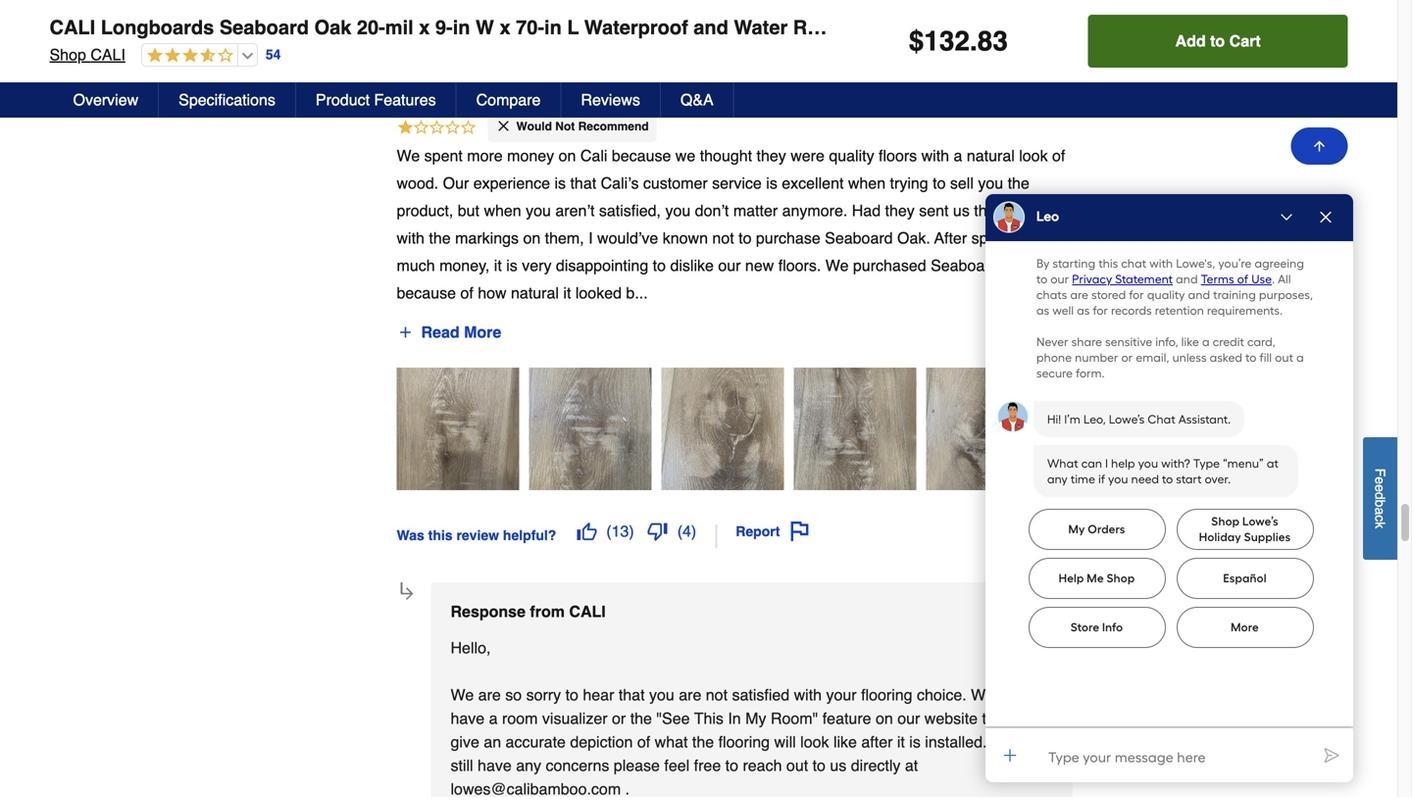 Task type: locate. For each thing, give the bounding box(es) containing it.
1 horizontal spatial natural
[[967, 147, 1015, 165]]

to up visualizer
[[566, 686, 579, 704]]

to right free
[[726, 757, 739, 775]]

0 horizontal spatial shop
[[50, 46, 86, 64]]

2023
[[1153, 104, 1179, 118], [1153, 608, 1179, 621]]

info
[[1103, 620, 1123, 635]]

privacy statement and terms of use
[[1072, 272, 1272, 286]]

1 vertical spatial quality
[[1148, 288, 1186, 302]]

0 horizontal spatial my
[[746, 710, 767, 728]]

diyavatar image right after
[[994, 202, 1025, 233]]

what
[[1048, 457, 1079, 471]]

0 horizontal spatial in
[[453, 16, 470, 39]]

huge
[[397, 81, 446, 104]]

a up an
[[489, 710, 498, 728]]

for up records
[[1129, 288, 1145, 302]]

0 horizontal spatial leo
[[1009, 436, 1032, 453]]

us inside we spent more money on cali because we thought they were quality floors with a natural look of wood. our experience is that cali's customer service is excellent when trying to sell you the product, but when you aren't satisfied, you don't matter anymore. had they sent us the samples with the markings on them, i would've known not to purchase seaboard oak. after spending so much money, it is very disappointing to dislike our new floors. we purchased seaboard oak because of how natural it looked b...
[[953, 202, 970, 220]]

2 horizontal spatial our
[[1051, 272, 1069, 286]]

the down product,
[[429, 229, 451, 247]]

after
[[862, 733, 893, 751]]

2023 inside 'kb60 march 3, 2023'
[[1153, 104, 1179, 118]]

2 vertical spatial seaboard
[[931, 257, 999, 275]]

0 vertical spatial because
[[612, 147, 671, 165]]

march for kb60
[[1104, 104, 1137, 118]]

our up 'chats'
[[1051, 272, 1069, 286]]

oak
[[314, 16, 351, 39], [1003, 257, 1032, 275]]

1 horizontal spatial so
[[1040, 229, 1056, 247]]

help down also
[[1000, 710, 1030, 728]]

1 horizontal spatial in
[[544, 16, 562, 39]]

1 horizontal spatial quality
[[1148, 288, 1186, 302]]

flooring
[[861, 686, 913, 704], [719, 733, 770, 751]]

1 star image
[[397, 118, 477, 139]]

trying
[[890, 174, 929, 192]]

to left sell
[[933, 174, 946, 192]]

0 horizontal spatial or
[[612, 710, 626, 728]]

1 as from the left
[[1037, 304, 1050, 318]]

and down terms
[[1189, 288, 1211, 302]]

in left l
[[544, 16, 562, 39]]

1 horizontal spatial )
[[691, 522, 697, 541]]

our
[[718, 257, 741, 275], [1051, 272, 1069, 286], [898, 710, 920, 728]]

so up by
[[1040, 229, 1056, 247]]

or up the depiction
[[612, 710, 626, 728]]

our inside we are so sorry to hear that you are not satisfied with your flooring choice. we also have a room visualizer or the "see this in my room" feature on our website to help give an accurate depiction of what the flooring will look like after it is installed. if you still have any concerns please feel free to reach out to us directly at lowes@calibamboo.com .
[[898, 710, 920, 728]]

. down the please
[[625, 780, 630, 797]]

diyavatar image
[[994, 202, 1025, 233], [998, 401, 1029, 433]]

so up the room
[[505, 686, 522, 704]]

1 in from the left
[[453, 16, 470, 39]]

it
[[494, 257, 502, 275], [563, 284, 571, 302], [897, 733, 905, 751]]

is right after
[[910, 733, 921, 751]]

markings
[[455, 229, 519, 247]]

2023 for kb60
[[1153, 104, 1179, 118]]

read more button
[[397, 317, 503, 348]]

0 vertical spatial and
[[694, 16, 729, 39]]

1 x from the left
[[419, 16, 430, 39]]

q&a button
[[661, 82, 734, 118]]

when
[[848, 174, 886, 192], [484, 202, 522, 220]]

add to cart
[[1176, 32, 1261, 50]]

have down an
[[478, 757, 512, 775]]

march inside 'kb60 march 3, 2023'
[[1104, 104, 1137, 118]]

to up if
[[982, 710, 995, 728]]

0 horizontal spatial look
[[801, 733, 829, 751]]

seaboard down after
[[931, 257, 999, 275]]

they down trying
[[885, 202, 915, 220]]

so inside we spent more money on cali because we thought they were quality floors with a natural look of wood. our experience is that cali's customer service is excellent when trying to sell you the product, but when you aren't satisfied, you don't matter anymore. had they sent us the samples with the markings on them, i would've known not to purchase seaboard oak. after spending so much money, it is very disappointing to dislike our new floors. we purchased seaboard oak because of how natural it looked b...
[[1040, 229, 1056, 247]]

1 ) from the left
[[629, 522, 634, 541]]

1 horizontal spatial lowe's
[[1243, 514, 1279, 529]]

2 vertical spatial on
[[876, 710, 893, 728]]

more down español
[[1231, 620, 1259, 635]]

) right the thumb down icon
[[691, 522, 697, 541]]

plus image inside read more "button"
[[398, 325, 413, 340]]

plus image left read
[[398, 325, 413, 340]]

1 vertical spatial out
[[787, 757, 808, 775]]

on up after
[[876, 710, 893, 728]]

read more
[[421, 323, 502, 341]]

( right thumb up image
[[606, 522, 612, 541]]

my inside we are so sorry to hear that you are not satisfied with your flooring choice. we also have a room visualizer or the "see this in my room" feature on our website to help give an accurate depiction of what the flooring will look like after it is installed. if you still have any concerns please feel free to reach out to us directly at lowes@calibamboo.com .
[[746, 710, 767, 728]]

is up aren't
[[555, 174, 566, 192]]

or inside never share sensitive info, like a credit card, phone number or email, unless asked to fill out a secure form.
[[1122, 351, 1133, 365]]

this right was
[[428, 528, 453, 544]]

spent
[[424, 147, 463, 165]]

any up lowes@calibamboo.com
[[516, 757, 541, 775]]

arrow right image
[[398, 585, 417, 603]]

the up free
[[692, 733, 714, 751]]

diyavatar image left the "hi!"
[[998, 401, 1029, 433]]

look
[[1019, 147, 1048, 165], [801, 733, 829, 751]]

experience
[[474, 174, 550, 192]]

any down the what
[[1048, 472, 1068, 487]]

1 horizontal spatial us
[[953, 202, 970, 220]]

secure
[[1037, 366, 1073, 381]]

look inside we spent more money on cali because we thought they were quality floors with a natural look of wood. our experience is that cali's customer service is excellent when trying to sell you the product, but when you aren't satisfied, you don't matter anymore. had they sent us the samples with the markings on them, i would've known not to purchase seaboard oak. after spending so much money, it is very disappointing to dislike our new floors. we purchased seaboard oak because of how natural it looked b...
[[1019, 147, 1048, 165]]

1 horizontal spatial they
[[885, 202, 915, 220]]

2023 right the 3,
[[1153, 104, 1179, 118]]

from
[[530, 603, 565, 621]]

this inside by starting this chat with lowe's, you're agreeing to our
[[1099, 257, 1119, 271]]

store
[[1071, 620, 1100, 635]]

lowe's right leo,
[[1109, 412, 1145, 427]]

time
[[1071, 472, 1096, 487]]

on inside we are so sorry to hear that you are not satisfied with your flooring choice. we also have a room visualizer or the "see this in my room" feature on our website to help give an accurate depiction of what the flooring will look like after it is installed. if you still have any concerns please feel free to reach out to us directly at lowes@calibamboo.com .
[[876, 710, 893, 728]]

0 vertical spatial out
[[1275, 351, 1294, 365]]

0 vertical spatial i
[[589, 229, 593, 247]]

1 vertical spatial lowe's
[[1243, 514, 1279, 529]]

for down stored
[[1093, 304, 1108, 318]]

thought
[[700, 147, 752, 165]]

natural
[[967, 147, 1015, 165], [511, 284, 559, 302]]

seaboard up 54
[[220, 16, 309, 39]]

lowe's
[[1109, 412, 1145, 427], [1243, 514, 1279, 529]]

0 horizontal spatial when
[[484, 202, 522, 220]]

0 horizontal spatial plus image
[[398, 325, 413, 340]]

2023 inside cali march 7, 2023
[[1153, 608, 1179, 621]]

0 horizontal spatial (
[[606, 522, 612, 541]]

a left "credit" on the right of page
[[1203, 335, 1210, 349]]

more down how
[[464, 323, 502, 341]]

flooring right your
[[861, 686, 913, 704]]

1 vertical spatial shop
[[1212, 514, 1240, 529]]

ft/
[[1359, 16, 1377, 39]]

1 horizontal spatial any
[[1048, 472, 1068, 487]]

feature
[[823, 710, 872, 728]]

( for 4
[[678, 522, 683, 541]]

we right floors.
[[826, 257, 849, 275]]

2 vertical spatial .
[[625, 780, 630, 797]]

you
[[978, 174, 1004, 192], [526, 202, 551, 220], [665, 202, 691, 220], [1139, 457, 1159, 471], [1109, 472, 1129, 487], [649, 686, 675, 704], [1005, 733, 1030, 751]]

0 vertical spatial look
[[1019, 147, 1048, 165]]

not
[[555, 120, 575, 133]]

https://photos us.bazaarvoice.com/photo/2/cghvdg86bg93zxm/5829a244 aa40 57ad a2bd cc999baa04eb image
[[397, 368, 519, 490]]

us down sell
[[953, 202, 970, 220]]

. right $
[[970, 26, 978, 57]]

1 horizontal spatial as
[[1077, 304, 1090, 318]]

1 horizontal spatial help
[[1112, 457, 1136, 471]]

0 horizontal spatial quality
[[829, 147, 875, 165]]

our down the 'choice.'
[[898, 710, 920, 728]]

) left the thumb down icon
[[629, 522, 634, 541]]

seaboard down "had"
[[825, 229, 893, 247]]

with up privacy statement and terms of use
[[1150, 257, 1173, 271]]

shop inside shop lowe's holiday supplies
[[1212, 514, 1240, 529]]

0 horizontal spatial oak
[[314, 16, 351, 39]]

a inside button
[[1373, 507, 1388, 515]]

f e e d b a c k
[[1373, 468, 1388, 529]]

on
[[559, 147, 576, 165], [523, 229, 541, 247], [876, 710, 893, 728]]

0 horizontal spatial i
[[589, 229, 593, 247]]

0 vertical spatial natural
[[967, 147, 1015, 165]]

purchase
[[756, 229, 821, 247]]

1 horizontal spatial like
[[1182, 335, 1200, 349]]

"menu"
[[1223, 457, 1264, 471]]

you up need
[[1139, 457, 1159, 471]]

0 horizontal spatial as
[[1037, 304, 1050, 318]]

not inside we spent more money on cali because we thought they were quality floors with a natural look of wood. our experience is that cali's customer service is excellent when trying to sell you the product, but when you aren't satisfied, you don't matter anymore. had they sent us the samples with the markings on them, i would've known not to purchase seaboard oak. after spending so much money, it is very disappointing to dislike our new floors. we purchased seaboard oak because of how natural it looked b...
[[713, 229, 734, 247]]

1 vertical spatial more
[[1231, 620, 1259, 635]]

with right 'floors'
[[922, 147, 950, 165]]

0 horizontal spatial close image
[[496, 118, 512, 134]]

quality down privacy statement and terms of use
[[1148, 288, 1186, 302]]

would
[[516, 120, 552, 133]]

look right will
[[801, 733, 829, 751]]

our inside we spent more money on cali because we thought they were quality floors with a natural look of wood. our experience is that cali's customer service is excellent when trying to sell you the product, but when you aren't satisfied, you don't matter anymore. had they sent us the samples with the markings on them, i would've known not to purchase seaboard oak. after spending so much money, it is very disappointing to dislike our new floors. we purchased seaboard oak because of how natural it looked b...
[[718, 257, 741, 275]]

were
[[791, 147, 825, 165]]

0 horizontal spatial at
[[905, 757, 918, 775]]

and
[[694, 16, 729, 39], [1176, 272, 1198, 286], [1189, 288, 1211, 302]]

f
[[1373, 468, 1388, 477]]

are inside . all chats are stored for quality and training purposes, as well as for records retention requirements.
[[1071, 288, 1089, 302]]

you right "if"
[[1109, 472, 1129, 487]]

0 horizontal spatial that
[[570, 174, 597, 192]]

our left 'new'
[[718, 257, 741, 275]]

like down feature
[[834, 733, 857, 751]]

2023 for cali
[[1153, 608, 1179, 621]]

1 vertical spatial seaboard
[[825, 229, 893, 247]]

. inside we are so sorry to hear that you are not satisfied with your flooring choice. we also have a room visualizer or the "see this in my room" feature on our website to help give an accurate depiction of what the flooring will look like after it is installed. if you still have any concerns please feel free to reach out to us directly at lowes@calibamboo.com .
[[625, 780, 630, 797]]

0 horizontal spatial lowe's
[[1109, 412, 1145, 427]]

chat
[[1122, 257, 1147, 271]]

0 vertical spatial seaboard
[[220, 16, 309, 39]]

1 ( from the left
[[606, 522, 612, 541]]

0 vertical spatial more
[[464, 323, 502, 341]]

1 vertical spatial i
[[1106, 457, 1109, 471]]

need
[[1132, 472, 1159, 487]]

0 vertical spatial not
[[713, 229, 734, 247]]

installed.
[[925, 733, 987, 751]]

1 vertical spatial at
[[905, 757, 918, 775]]

1 horizontal spatial when
[[848, 174, 886, 192]]

1 e from the top
[[1373, 477, 1388, 485]]

email,
[[1136, 351, 1170, 365]]

0 horizontal spatial our
[[718, 257, 741, 275]]

of inside we are so sorry to hear that you are not satisfied with your flooring choice. we also have a room visualizer or the "see this in my room" feature on our website to help give an accurate depiction of what the flooring will look like after it is installed. if you still have any concerns please feel free to reach out to us directly at lowes@calibamboo.com .
[[637, 733, 651, 751]]

and down lowe's,
[[1176, 272, 1198, 286]]

shop
[[50, 46, 86, 64], [1212, 514, 1240, 529], [1107, 571, 1135, 586]]

to right "add"
[[1211, 32, 1225, 50]]

out inside we are so sorry to hear that you are not satisfied with your flooring choice. we also have a room visualizer or the "see this in my room" feature on our website to help give an accurate depiction of what the flooring will look like after it is installed. if you still have any concerns please feel free to reach out to us directly at lowes@calibamboo.com .
[[787, 757, 808, 775]]

report
[[736, 524, 780, 540]]

0 vertical spatial or
[[1122, 351, 1133, 365]]

0 vertical spatial when
[[848, 174, 886, 192]]

march inside cali march 7, 2023
[[1104, 608, 1137, 621]]

samples
[[1000, 202, 1059, 220]]

1 vertical spatial that
[[619, 686, 645, 704]]

2 x from the left
[[500, 16, 511, 39]]

looked
[[576, 284, 622, 302]]

floors
[[879, 147, 917, 165]]

a up sell
[[954, 147, 963, 165]]

2 march from the top
[[1104, 608, 1137, 621]]

room"
[[771, 710, 818, 728]]

1 vertical spatial it
[[563, 284, 571, 302]]

retention
[[1155, 304, 1205, 318]]

1 horizontal spatial for
[[1129, 288, 1145, 302]]

1 vertical spatial my
[[746, 710, 767, 728]]

1 horizontal spatial plus image
[[1002, 747, 1019, 764]]

1 horizontal spatial my
[[1069, 522, 1085, 537]]

look inside we are so sorry to hear that you are not satisfied with your flooring choice. we also have a room visualizer or the "see this in my room" feature on our website to help give an accurate depiction of what the flooring will look like after it is installed. if you still have any concerns please feel free to reach out to us directly at lowes@calibamboo.com .
[[801, 733, 829, 751]]

0 vertical spatial plus image
[[398, 325, 413, 340]]

2 ) from the left
[[691, 522, 697, 541]]

thumb up image
[[577, 522, 597, 541]]

0 horizontal spatial for
[[1093, 304, 1108, 318]]

54
[[266, 47, 281, 62]]

0 vertical spatial .
[[970, 26, 978, 57]]

that up aren't
[[570, 174, 597, 192]]

quality inside we spent more money on cali because we thought they were quality floors with a natural look of wood. our experience is that cali's customer service is excellent when trying to sell you the product, but when you aren't satisfied, you don't matter anymore. had they sent us the samples with the markings on them, i would've known not to purchase seaboard oak. after spending so much money, it is very disappointing to dislike our new floors. we purchased seaboard oak because of how natural it looked b...
[[829, 147, 875, 165]]

flag image
[[790, 522, 810, 541]]

español
[[1224, 571, 1267, 586]]

0 horizontal spatial natural
[[511, 284, 559, 302]]

2 ( from the left
[[678, 522, 683, 541]]

will
[[774, 733, 796, 751]]

0 horizontal spatial more
[[464, 323, 502, 341]]

cali
[[50, 16, 95, 39], [91, 46, 125, 64], [1104, 585, 1136, 600], [569, 603, 606, 621]]

0 horizontal spatial flooring
[[719, 733, 770, 751]]

quality inside . all chats are stored for quality and training purposes, as well as for records retention requirements.
[[1148, 288, 1186, 302]]

1 vertical spatial help
[[1000, 710, 1030, 728]]

march down kb60
[[1104, 104, 1137, 118]]

0 vertical spatial march
[[1104, 104, 1137, 118]]

shop up the overview
[[50, 46, 86, 64]]

plus image right if
[[1002, 747, 1019, 764]]

as down 'chats'
[[1037, 304, 1050, 318]]

look up samples
[[1019, 147, 1048, 165]]

it left looked
[[563, 284, 571, 302]]

kb60
[[1104, 81, 1139, 96]]

we left also
[[971, 686, 995, 704]]

on up very
[[523, 229, 541, 247]]

quality right were
[[829, 147, 875, 165]]

a up k
[[1373, 507, 1388, 515]]

it right after
[[897, 733, 905, 751]]

2 in from the left
[[544, 16, 562, 39]]

of up the please
[[637, 733, 651, 751]]

plus image
[[398, 325, 413, 340], [1002, 747, 1019, 764]]

that
[[570, 174, 597, 192], [619, 686, 645, 704]]

1 horizontal spatial oak
[[1003, 257, 1032, 275]]

like
[[1182, 335, 1200, 349], [834, 733, 857, 751]]

aren't
[[556, 202, 595, 220]]

1 horizontal spatial seaboard
[[825, 229, 893, 247]]

arrow up image
[[1312, 138, 1328, 154]]

1 march from the top
[[1104, 104, 1137, 118]]

d
[[1373, 492, 1388, 500]]

seaboard
[[220, 16, 309, 39], [825, 229, 893, 247], [931, 257, 999, 275]]

product,
[[397, 202, 453, 220]]

this
[[1099, 257, 1119, 271], [428, 528, 453, 544]]

1 horizontal spatial that
[[619, 686, 645, 704]]

any inside we are so sorry to hear that you are not satisfied with your flooring choice. we also have a room visualizer or the "see this in my room" feature on our website to help give an accurate depiction of what the flooring will look like after it is installed. if you still have any concerns please feel free to reach out to us directly at lowes@calibamboo.com .
[[516, 757, 541, 775]]

send outlined image
[[1322, 746, 1342, 766]]

shop for cali
[[50, 46, 86, 64]]

at right '"menu"'
[[1267, 457, 1279, 471]]

matter
[[734, 202, 778, 220]]

they
[[757, 147, 786, 165], [885, 202, 915, 220]]

march left 7,
[[1104, 608, 1137, 621]]

with inside we are so sorry to hear that you are not satisfied with your flooring choice. we also have a room visualizer or the "see this in my room" feature on our website to help give an accurate depiction of what the flooring will look like after it is installed. if you still have any concerns please feel free to reach out to us directly at lowes@calibamboo.com .
[[794, 686, 822, 704]]

0 vertical spatial flooring
[[861, 686, 913, 704]]

is up matter
[[766, 174, 778, 192]]

when up "had"
[[848, 174, 886, 192]]

0 vertical spatial that
[[570, 174, 597, 192]]

help inside what can i help you with? type "menu" at any time if you need to start over.
[[1112, 457, 1136, 471]]

out right fill
[[1275, 351, 1294, 365]]

hear
[[583, 686, 614, 704]]

that inside we are so sorry to hear that you are not satisfied with your flooring choice. we also have a room visualizer or the "see this in my room" feature on our website to help give an accurate depiction of what the flooring will look like after it is installed. if you still have any concerns please feel free to reach out to us directly at lowes@calibamboo.com .
[[619, 686, 645, 704]]

in left w
[[453, 16, 470, 39]]

1 vertical spatial on
[[523, 229, 541, 247]]

so
[[1040, 229, 1056, 247], [505, 686, 522, 704]]

0 horizontal spatial because
[[397, 284, 456, 302]]

0 vertical spatial help
[[1112, 457, 1136, 471]]

1 horizontal spatial out
[[1275, 351, 1294, 365]]

3,
[[1140, 104, 1150, 118]]

0 horizontal spatial on
[[523, 229, 541, 247]]

it up how
[[494, 257, 502, 275]]

( for 13
[[606, 522, 612, 541]]

compare button
[[457, 82, 562, 118]]

and inside . all chats are stored for quality and training purposes, as well as for records retention requirements.
[[1189, 288, 1211, 302]]

we
[[397, 147, 420, 165], [826, 257, 849, 275], [451, 686, 474, 704], [971, 686, 995, 704]]

1 vertical spatial have
[[478, 757, 512, 775]]

2 2023 from the top
[[1153, 608, 1179, 621]]

to inside button
[[1211, 32, 1225, 50]]

to down matter
[[739, 229, 752, 247]]

close image
[[496, 118, 512, 134], [1319, 210, 1334, 225]]

0 horizontal spatial help
[[1000, 710, 1030, 728]]

when down experience
[[484, 202, 522, 220]]

1 horizontal spatial at
[[1267, 457, 1279, 471]]

lowe's up supplies
[[1243, 514, 1279, 529]]

was this review helpful?
[[397, 528, 557, 544]]

2 vertical spatial it
[[897, 733, 905, 751]]

luxury
[[1004, 16, 1069, 39]]

0 vertical spatial at
[[1267, 457, 1279, 471]]

( right the thumb down icon
[[678, 522, 683, 541]]

1 vertical spatial because
[[397, 284, 456, 302]]

water
[[734, 16, 788, 39]]

so inside we are so sorry to hear that you are not satisfied with your flooring choice. we also have a room visualizer or the "see this in my room" feature on our website to help give an accurate depiction of what the flooring will look like after it is installed. if you still have any concerns please feel free to reach out to us directly at lowes@calibamboo.com .
[[505, 686, 522, 704]]

2 horizontal spatial it
[[897, 733, 905, 751]]

give
[[451, 733, 480, 751]]

close image right chevron down image
[[1319, 210, 1334, 225]]

. left all
[[1272, 272, 1275, 286]]

shop right me
[[1107, 571, 1135, 586]]

statement
[[1116, 272, 1173, 286]]

huge disappointment!
[[397, 81, 604, 104]]

please
[[614, 757, 660, 775]]

1 horizontal spatial close image
[[1319, 210, 1334, 225]]

are
[[1071, 288, 1089, 302], [478, 686, 501, 704], [679, 686, 702, 704]]

help up need
[[1112, 457, 1136, 471]]

1 2023 from the top
[[1153, 104, 1179, 118]]

2023 right 7,
[[1153, 608, 1179, 621]]

like inside we are so sorry to hear that you are not satisfied with your flooring choice. we also have a room visualizer or the "see this in my room" feature on our website to help give an accurate depiction of what the flooring will look like after it is installed. if you still have any concerns please feel free to reach out to us directly at lowes@calibamboo.com .
[[834, 733, 857, 751]]

because up cali's
[[612, 147, 671, 165]]

not up this
[[706, 686, 728, 704]]

orders
[[1088, 522, 1126, 537]]

i right can
[[1106, 457, 1109, 471]]

not down don't
[[713, 229, 734, 247]]

with up room"
[[794, 686, 822, 704]]

1 horizontal spatial because
[[612, 147, 671, 165]]

to down by
[[1037, 272, 1048, 286]]

k
[[1373, 522, 1388, 529]]

us left directly
[[830, 757, 847, 775]]

this
[[694, 710, 724, 728]]

march for cali
[[1104, 608, 1137, 621]]

x
[[419, 16, 430, 39], [500, 16, 511, 39]]

this up privacy statement link
[[1099, 257, 1119, 271]]

x right w
[[500, 16, 511, 39]]

of
[[1053, 147, 1066, 165], [1238, 272, 1249, 286], [460, 284, 474, 302], [637, 733, 651, 751]]



Task type: describe. For each thing, give the bounding box(es) containing it.
terms of use link
[[1201, 272, 1272, 286]]

our
[[443, 174, 469, 192]]

if
[[1099, 472, 1106, 487]]

out inside never share sensitive info, like a credit card, phone number or email, unless asked to fill out a secure form.
[[1275, 351, 1294, 365]]

response
[[451, 603, 526, 621]]

0 vertical spatial oak
[[314, 16, 351, 39]]

of left how
[[460, 284, 474, 302]]

of up samples
[[1053, 147, 1066, 165]]

of down you're
[[1238, 272, 1249, 286]]

purchased
[[853, 257, 927, 275]]

to inside what can i help you with? type "menu" at any time if you need to start over.
[[1162, 472, 1173, 487]]

an
[[484, 733, 501, 751]]

with inside by starting this chat with lowe's, you're agreeing to our
[[1150, 257, 1173, 271]]

. inside . all chats are stored for quality and training purposes, as well as for records retention requirements.
[[1272, 272, 1275, 286]]

1 vertical spatial natural
[[511, 284, 559, 302]]

we
[[676, 147, 696, 165]]

resistant
[[793, 16, 882, 39]]

0 vertical spatial my
[[1069, 522, 1085, 537]]

0 vertical spatial close image
[[496, 118, 512, 134]]

service
[[712, 174, 762, 192]]

2 vertical spatial shop
[[1107, 571, 1135, 586]]

our inside by starting this chat with lowe's, you're agreeing to our
[[1051, 272, 1069, 286]]

known
[[663, 229, 708, 247]]

cali's
[[601, 174, 639, 192]]

any inside what can i help you with? type "menu" at any time if you need to start over.
[[1048, 472, 1068, 487]]

0 vertical spatial on
[[559, 147, 576, 165]]

interlocking
[[887, 16, 998, 39]]

form.
[[1076, 366, 1105, 381]]

in
[[728, 710, 741, 728]]

we up give
[[451, 686, 474, 704]]

with up much at the top left of page
[[397, 229, 425, 247]]

if
[[992, 733, 1000, 751]]

number
[[1075, 351, 1119, 365]]

i inside what can i help you with? type "menu" at any time if you need to start over.
[[1106, 457, 1109, 471]]

more inside "button"
[[464, 323, 502, 341]]

specifications button
[[159, 82, 296, 118]]

1 vertical spatial for
[[1093, 304, 1108, 318]]

https://photos us.bazaarvoice.com/photo/2/cghvdg86bg93zxm/9dbda825 b27b 5a17 a04c 28181c003191 image
[[926, 368, 1049, 490]]

https://photos us.bazaarvoice.com/photo/2/cghvdg86bg93zxm/d5105cea f537 5b07 98eb ad8be8e60f4a image
[[662, 368, 784, 490]]

l
[[567, 16, 579, 39]]

1 horizontal spatial .
[[970, 26, 978, 57]]

to left dislike
[[653, 257, 666, 275]]

room
[[502, 710, 538, 728]]

overview
[[73, 91, 138, 109]]

more
[[467, 147, 503, 165]]

3.6 stars image
[[142, 47, 233, 65]]

over.
[[1205, 472, 1231, 487]]

at inside we are so sorry to hear that you are not satisfied with your flooring choice. we also have a room visualizer or the "see this in my room" feature on our website to help give an accurate depiction of what the flooring will look like after it is installed. if you still have any concerns please feel free to reach out to us directly at lowes@calibamboo.com .
[[905, 757, 918, 775]]

plank
[[1127, 16, 1179, 39]]

money,
[[440, 257, 490, 275]]

cali
[[581, 147, 608, 165]]

"see
[[657, 710, 690, 728]]

share
[[1072, 335, 1103, 349]]

thumb down image
[[648, 522, 668, 541]]

wood.
[[397, 174, 439, 192]]

specifications
[[179, 91, 276, 109]]

never
[[1037, 335, 1069, 349]]

lowe's,
[[1176, 257, 1216, 271]]

cali march 7, 2023
[[1104, 585, 1179, 621]]

oak inside we spent more money on cali because we thought they were quality floors with a natural look of wood. our experience is that cali's customer service is excellent when trying to sell you the product, but when you aren't satisfied, you don't matter anymore. had they sent us the samples with the markings on them, i would've known not to purchase seaboard oak. after spending so much money, it is very disappointing to dislike our new floors. we purchased seaboard oak because of how natural it looked b...
[[1003, 257, 1032, 275]]

well
[[1053, 304, 1074, 318]]

0 vertical spatial they
[[757, 147, 786, 165]]

not inside we are so sorry to hear that you are not satisfied with your flooring choice. we also have a room visualizer or the "see this in my room" feature on our website to help give an accurate depiction of what the flooring will look like after it is installed. if you still have any concerns please feel free to reach out to us directly at lowes@calibamboo.com .
[[706, 686, 728, 704]]

. all chats are stored for quality and training purposes, as well as for records retention requirements.
[[1037, 272, 1313, 318]]

sorry
[[526, 686, 561, 704]]

you right sell
[[978, 174, 1004, 192]]

0 horizontal spatial it
[[494, 257, 502, 275]]

or inside we are so sorry to hear that you are not satisfied with your flooring choice. we also have a room visualizer or the "see this in my room" feature on our website to help give an accurate depiction of what the flooring will look like after it is installed. if you still have any concerns please feel free to reach out to us directly at lowes@calibamboo.com .
[[612, 710, 626, 728]]

( 13 )
[[606, 522, 634, 541]]

) for ( 4 )
[[691, 522, 697, 541]]

4
[[683, 522, 691, 541]]

shop lowe's holiday supplies
[[1199, 514, 1291, 544]]

$
[[909, 26, 924, 57]]

is inside we are so sorry to hear that you are not satisfied with your flooring choice. we also have a room visualizer or the "see this in my room" feature on our website to help give an accurate depiction of what the flooring will look like after it is installed. if you still have any concerns please feel free to reach out to us directly at lowes@calibamboo.com .
[[910, 733, 921, 751]]

floors.
[[779, 257, 821, 275]]

w
[[476, 16, 494, 39]]

i inside we spent more money on cali because we thought they were quality floors with a natural look of wood. our experience is that cali's customer service is excellent when trying to sell you the product, but when you aren't satisfied, you don't matter anymore. had they sent us the samples with the markings on them, i would've known not to purchase seaboard oak. after spending so much money, it is very disappointing to dislike our new floors. we purchased seaboard oak because of how natural it looked b...
[[589, 229, 593, 247]]

privacy statement link
[[1072, 272, 1173, 286]]

the left the "see
[[630, 710, 652, 728]]

shop for lowe's
[[1212, 514, 1240, 529]]

0 vertical spatial lowe's
[[1109, 412, 1145, 427]]

you up the "see
[[649, 686, 675, 704]]

report button
[[729, 515, 816, 548]]

lowe's inside shop lowe's holiday supplies
[[1243, 514, 1279, 529]]

https://photos us.bazaarvoice.com/photo/2/cghvdg86bg93zxm/5125790e 1956 5bc4 9ee3 6e85f72155f8 image
[[529, 368, 652, 490]]

20-
[[357, 16, 385, 39]]

records
[[1111, 304, 1152, 318]]

2 e from the top
[[1373, 485, 1388, 492]]

how
[[478, 284, 507, 302]]

help inside we are so sorry to hear that you are not satisfied with your flooring choice. we also have a room visualizer or the "see this in my room" feature on our website to help give an accurate depiction of what the flooring will look like after it is installed. if you still have any concerns please feel free to reach out to us directly at lowes@calibamboo.com .
[[1000, 710, 1030, 728]]

Type your message here text field
[[1047, 748, 1271, 769]]

can
[[1082, 457, 1103, 471]]

purposes,
[[1259, 288, 1313, 302]]

that inside we spent more money on cali because we thought they were quality floors with a natural look of wood. our experience is that cali's customer service is excellent when trying to sell you the product, but when you aren't satisfied, you don't matter anymore. had they sent us the samples with the markings on them, i would've known not to purchase seaboard oak. after spending so much money, it is very disappointing to dislike our new floors. we purchased seaboard oak because of how natural it looked b...
[[570, 174, 597, 192]]

you down customer
[[665, 202, 691, 220]]

83
[[978, 26, 1008, 57]]

cali up shop cali
[[50, 16, 95, 39]]

https://photos us.bazaarvoice.com/photo/2/cghvdg86bg93zxm/64a5a22a 8050 528b 815f 401201ac97f7 image
[[794, 368, 917, 490]]

what can i help you with? type "menu" at any time if you need to start over.
[[1048, 457, 1279, 487]]

free
[[694, 757, 721, 775]]

1 horizontal spatial leo
[[1037, 208, 1059, 225]]

we up wood.
[[397, 147, 420, 165]]

reviews
[[581, 91, 640, 109]]

disappointment!
[[451, 81, 604, 104]]

cali up the overview
[[91, 46, 125, 64]]

0 vertical spatial have
[[451, 710, 485, 728]]

features
[[374, 91, 436, 109]]

1 vertical spatial they
[[885, 202, 915, 220]]

supplies
[[1244, 530, 1291, 544]]

1 vertical spatial diyavatar image
[[998, 401, 1029, 433]]

sq
[[1330, 16, 1353, 39]]

a right fill
[[1297, 351, 1304, 365]]

to inside by starting this chat with lowe's, you're agreeing to our
[[1037, 272, 1048, 286]]

we spent more money on cali because we thought they were quality floors with a natural look of wood. our experience is that cali's customer service is excellent when trying to sell you the product, but when you aren't satisfied, you don't matter anymore. had they sent us the samples with the markings on them, i would've known not to purchase seaboard oak. after spending so much money, it is very disappointing to dislike our new floors. we purchased seaboard oak because of how natural it looked b...
[[397, 147, 1066, 302]]

13
[[612, 522, 629, 541]]

is left very
[[506, 257, 518, 275]]

like inside never share sensitive info, like a credit card, phone number or email, unless asked to fill out a secure form.
[[1182, 335, 1200, 349]]

to inside never share sensitive info, like a credit card, phone number or email, unless asked to fill out a secure form.
[[1246, 351, 1257, 365]]

1 horizontal spatial it
[[563, 284, 571, 302]]

you right if
[[1005, 733, 1030, 751]]

the up 'spending'
[[974, 202, 996, 220]]

never share sensitive info, like a credit card, phone number or email, unless asked to fill out a secure form.
[[1037, 335, 1304, 381]]

1 horizontal spatial more
[[1231, 620, 1259, 635]]

us inside we are so sorry to hear that you are not satisfied with your flooring choice. we also have a room visualizer or the "see this in my room" feature on our website to help give an accurate depiction of what the flooring will look like after it is installed. if you still have any concerns please feel free to reach out to us directly at lowes@calibamboo.com .
[[830, 757, 847, 775]]

70-
[[516, 16, 544, 39]]

2 as from the left
[[1077, 304, 1090, 318]]

a inside we spent more money on cali because we thought they were quality floors with a natural look of wood. our experience is that cali's customer service is excellent when trying to sell you the product, but when you aren't satisfied, you don't matter anymore. had they sent us the samples with the markings on them, i would've known not to purchase seaboard oak. after spending so much money, it is very disappointing to dislike our new floors. we purchased seaboard oak because of how natural it looked b...
[[954, 147, 963, 165]]

) for ( 13 )
[[629, 522, 634, 541]]

0 horizontal spatial this
[[428, 528, 453, 544]]

reach
[[743, 757, 782, 775]]

was
[[397, 528, 425, 544]]

0 horizontal spatial seaboard
[[220, 16, 309, 39]]

what
[[655, 733, 688, 751]]

cali inside cali march 7, 2023
[[1104, 585, 1136, 600]]

hi!
[[1048, 412, 1062, 427]]

agreeing
[[1255, 257, 1305, 271]]

at inside what can i help you with? type "menu" at any time if you need to start over.
[[1267, 457, 1279, 471]]

2 horizontal spatial seaboard
[[931, 257, 999, 275]]

hi! i'm leo, lowe's chat assistant.
[[1048, 412, 1231, 427]]

car
[[1383, 16, 1413, 39]]

kb60 march 3, 2023
[[1104, 81, 1179, 118]]

chevron down image
[[1280, 209, 1294, 225]]

0 horizontal spatial are
[[478, 686, 501, 704]]

website
[[925, 710, 978, 728]]

still
[[451, 757, 473, 775]]

very
[[522, 257, 552, 275]]

0 vertical spatial diyavatar image
[[994, 202, 1025, 233]]

0 vertical spatial for
[[1129, 288, 1145, 302]]

training
[[1214, 288, 1256, 302]]

c
[[1373, 515, 1388, 522]]

it inside we are so sorry to hear that you are not satisfied with your flooring choice. we also have a room visualizer or the "see this in my room" feature on our website to help give an accurate depiction of what the flooring will look like after it is installed. if you still have any concerns please feel free to reach out to us directly at lowes@calibamboo.com .
[[897, 733, 905, 751]]

1 horizontal spatial flooring
[[861, 686, 913, 704]]

1 vertical spatial and
[[1176, 272, 1198, 286]]

anymore.
[[782, 202, 848, 220]]

calibamboo image
[[1104, 622, 1251, 769]]

to down room"
[[813, 757, 826, 775]]

terms
[[1201, 272, 1235, 286]]

directly
[[851, 757, 901, 775]]

the up samples
[[1008, 174, 1030, 192]]

you left aren't
[[526, 202, 551, 220]]

overview button
[[53, 82, 159, 118]]

don't
[[695, 202, 729, 220]]

money
[[507, 147, 554, 165]]

cali right from
[[569, 603, 606, 621]]

add to cart button
[[1089, 15, 1348, 68]]

a inside we are so sorry to hear that you are not satisfied with your flooring choice. we also have a room visualizer or the "see this in my room" feature on our website to help give an accurate depiction of what the flooring will look like after it is installed. if you still have any concerns please feel free to reach out to us directly at lowes@calibamboo.com .
[[489, 710, 498, 728]]

1 horizontal spatial are
[[679, 686, 702, 704]]

q&a
[[681, 91, 714, 109]]

would not recommend
[[516, 120, 649, 133]]



Task type: vqa. For each thing, say whether or not it's contained in the screenshot.
$ 498 . 00 $699.00
no



